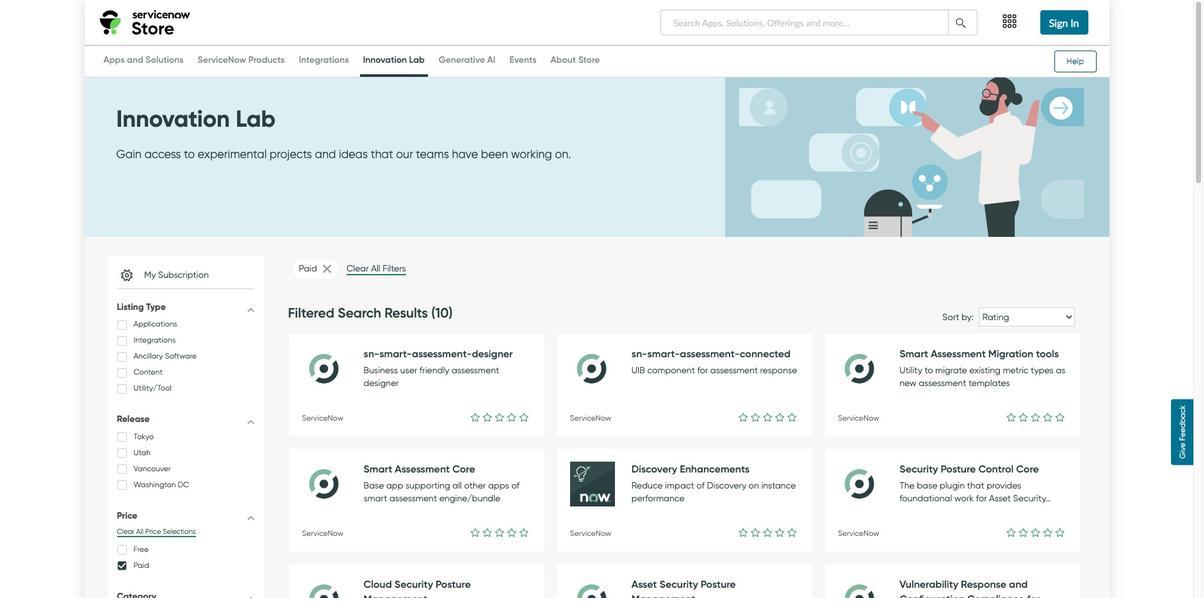 Task type: locate. For each thing, give the bounding box(es) containing it.
templates inside smart assessment migration tools utility to migrate existing metric types as new assessment templates
[[969, 378, 1011, 389]]

smart inside the smart assessment core base app supporting all other apps of smart assessment engine/bundle
[[364, 463, 392, 476]]

smart inside smart assessment core foundational application that is required for the smart assessment engine to work. this is required for the assessment designer, assessment component and migration tools.
[[302, 463, 331, 476]]

2 of from the left
[[697, 481, 705, 492]]

sn- for sn-smart-assessment-designer enable non-admin users to setup assessment templates with ease. categorize templates to restrict access to them.
[[302, 347, 318, 360]]

friendly
[[420, 365, 450, 376], [695, 378, 725, 389]]

required down smart assessment core element on the bottom of page
[[436, 481, 470, 492]]

by:
[[962, 312, 974, 323]]

core inside smart assessment core foundational application that is required for the smart assessment engine to work. this is required for the assessment designer, assessment component and migration tools.
[[391, 463, 414, 476]]

smart
[[501, 481, 525, 492], [364, 493, 387, 504]]

sn- inside the sn-smart-assessment-connected uib component for assessment response
[[632, 347, 648, 360]]

assessment- up business
[[351, 347, 411, 360]]

chevron up image
[[248, 515, 254, 522], [248, 595, 254, 599]]

1 vertical spatial framework
[[911, 481, 955, 492]]

0 horizontal spatial paid
[[134, 561, 149, 570]]

paid up the filtered
[[299, 263, 319, 274]]

0 horizontal spatial with
[[302, 378, 319, 389]]

response for for…
[[962, 578, 1007, 591]]

posture inside cloud security posture management
[[436, 578, 471, 591]]

in right helps
[[943, 365, 950, 376]]

assessments down uib component for assessment response element
[[699, 391, 750, 402]]

innovation lab link
[[360, 54, 428, 77]]

1 vertical spatial from
[[951, 391, 970, 402]]

that inside the security posture control core the base plugin that provides foundational work for asset security…
[[968, 481, 985, 492]]

asset inside asset security posture management
[[632, 578, 657, 591]]

and up 'containers'
[[948, 578, 967, 591]]

2 sn- from the left
[[364, 347, 380, 360]]

control inside the security posture control core the base plugin that provides foundational work for asset security…
[[979, 463, 1014, 476]]

1 horizontal spatial with
[[752, 391, 769, 402]]

core up 'plugin'
[[955, 463, 978, 476]]

servicenow inside servicenow products link
[[198, 54, 246, 65]]

0 horizontal spatial in
[[943, 365, 950, 376]]

1 horizontal spatial integrations
[[299, 54, 349, 65]]

clear for clear all price selections
[[117, 528, 135, 537]]

0 horizontal spatial framework
[[858, 378, 901, 389]]

for
[[698, 365, 709, 376], [472, 481, 483, 492], [479, 493, 490, 504], [977, 493, 988, 504], [898, 593, 911, 599]]

app by company servicenow element
[[302, 413, 344, 423], [570, 413, 612, 423], [839, 413, 880, 423], [302, 529, 344, 538], [570, 529, 612, 538], [839, 529, 880, 538]]

tools up the as
[[1037, 347, 1060, 360]]

smart up base
[[364, 463, 392, 476]]

tab list containing apps and solutions
[[97, 47, 607, 77]]

assessment- for sn-smart-assessment-designer enable non-admin users to setup assessment templates with ease. categorize templates to restrict access to them.
[[351, 347, 411, 360]]

smart for smart assessment core base app supporting all other apps of smart assessment engine/bundle
[[364, 493, 387, 504]]

to right restrict
[[509, 378, 517, 389]]

2 horizontal spatial cloud
[[1037, 493, 1062, 504]]

1 horizontal spatial metric
[[1004, 365, 1029, 376]]

0 horizontal spatial new
[[839, 378, 856, 389]]

1 horizontal spatial of
[[697, 481, 705, 492]]

access right restrict
[[478, 378, 507, 389]]

1 control from the left
[[918, 463, 953, 476]]

clear right 'cross' icon
[[347, 263, 369, 274]]

0 vertical spatial from
[[903, 378, 922, 389]]

1 vertical spatial types
[[985, 378, 1008, 389]]

2 core from the left
[[453, 463, 475, 476]]

0 vertical spatial is
[[428, 481, 434, 492]]

discovery down discovery enhancements element
[[707, 481, 747, 492]]

1 vertical spatial paid
[[134, 561, 149, 570]]

response down the respond
[[570, 378, 607, 389]]

vulnerability
[[839, 578, 898, 591], [900, 578, 959, 591]]

1 horizontal spatial new
[[900, 378, 917, 389]]

that left helps
[[899, 365, 917, 376]]

0 horizontal spatial existing
[[924, 378, 955, 389]]

in left the as
[[1032, 365, 1039, 376]]

apps and solutions
[[104, 54, 184, 65]]

1 horizontal spatial connected
[[740, 347, 791, 360]]

1 horizontal spatial designer
[[411, 347, 452, 360]]

been
[[481, 148, 508, 162]]

core
[[391, 463, 414, 476], [453, 463, 475, 476], [955, 463, 978, 476], [1017, 463, 1040, 476]]

new up can
[[839, 378, 856, 389]]

0 horizontal spatial vulnerability
[[839, 578, 898, 591]]

asset inside the security posture control core the base plugin that provides foundational work for asset security…
[[990, 493, 1012, 504]]

1 vulnerability from the left
[[839, 578, 898, 591]]

sn- inside sn-smart-assessment-designer business user friendly assessment designer
[[364, 347, 380, 360]]

types inside smart assessment migration tools a simple utility that helps in creating templates in the new framework from existing metric types so that users can avoid manual creation from scratch
[[985, 378, 1008, 389]]

cloud security posture management
[[302, 578, 476, 591], [364, 578, 471, 599]]

chevron up image inside the price dropdown button
[[248, 515, 254, 522]]

framework down utility
[[858, 378, 901, 389]]

migration inside smart assessment migration tools utility to migrate existing metric types as new assessment templates
[[989, 347, 1034, 360]]

metric down 'creating'
[[958, 378, 983, 389]]

0 vertical spatial innovation
[[363, 54, 407, 65]]

0 vertical spatial paid
[[299, 263, 319, 274]]

0 vertical spatial clear
[[347, 263, 369, 274]]

0 horizontal spatial simple
[[745, 378, 772, 389]]

friendly down the using
[[695, 378, 725, 389]]

to inside smart assessment core foundational application that is required for the smart assessment engine to work. this is required for the assessment designer, assessment component and migration tools.
[[382, 493, 391, 504]]

assessments up component.
[[620, 365, 671, 376]]

1 horizontal spatial friendly
[[695, 378, 725, 389]]

all inside tab list
[[136, 528, 144, 537]]

vulnerability response and configuration compliance for containers element
[[900, 578, 1068, 599]]

assessment up utility
[[870, 347, 925, 360]]

sn- up uib
[[632, 347, 648, 360]]

new
[[839, 378, 856, 389], [900, 378, 917, 389]]

of right the apps
[[512, 481, 520, 492]]

lab up "experimental"
[[236, 104, 276, 133]]

0 horizontal spatial configuration
[[900, 593, 965, 599]]

clear up the free
[[117, 528, 135, 537]]

and down the apps
[[491, 506, 507, 517]]

1 vertical spatial tab list
[[107, 256, 264, 599]]

framework inside smart assessment migration tools a simple utility that helps in creating templates in the new framework from existing metric types so that users can avoid manual creation from scratch
[[858, 378, 901, 389]]

1 horizontal spatial simple
[[846, 365, 873, 376]]

2 horizontal spatial migration
[[989, 347, 1034, 360]]

2 vertical spatial users
[[635, 391, 656, 402]]

smart inside the smart assessment core base app supporting all other apps of smart assessment engine/bundle
[[364, 493, 387, 504]]

2 compliance from the left
[[968, 593, 1025, 599]]

1 sn- from the left
[[302, 347, 318, 360]]

for down support
[[977, 493, 988, 504]]

component down engine/bundle on the bottom left of page
[[441, 506, 489, 517]]

that left our
[[371, 148, 393, 162]]

sign
[[1050, 17, 1069, 29]]

0 horizontal spatial discovery
[[570, 463, 616, 476]]

utility/tool
[[134, 384, 172, 393]]

chevron up image
[[248, 306, 254, 313], [248, 418, 254, 426]]

to right 'utility'
[[925, 365, 934, 376]]

0 vertical spatial innovation lab
[[363, 54, 425, 65]]

0 horizontal spatial all
[[136, 528, 144, 537]]

gain
[[116, 148, 142, 162]]

tools for smart assessment migration tools a simple utility that helps in creating templates in the new framework from existing metric types so that users can avoid manual creation from scratch
[[975, 347, 998, 360]]

innovation lab
[[363, 54, 425, 65], [116, 104, 276, 133]]

1 core from the left
[[391, 463, 414, 476]]

0 vertical spatial simple
[[846, 365, 873, 376]]

0 vertical spatial assessments
[[620, 365, 671, 376]]

designer for sn-smart-assessment-designer business user friendly assessment designer
[[472, 347, 513, 360]]

1 connected from the left
[[679, 347, 730, 360]]

core up all
[[453, 463, 475, 476]]

migrate
[[936, 365, 968, 376]]

1 horizontal spatial cloud
[[364, 578, 392, 591]]

0 horizontal spatial assessments
[[620, 365, 671, 376]]

asset security posture management element
[[632, 578, 800, 599]]

2 vulnerability from the left
[[900, 578, 959, 591]]

subscribe image
[[117, 266, 136, 285]]

servicenow products link
[[195, 54, 288, 74]]

0 vertical spatial all
[[371, 263, 381, 274]]

2 new from the left
[[900, 378, 917, 389]]

chevron up image inside release dropdown button
[[248, 418, 254, 426]]

all for price
[[136, 528, 144, 537]]

0 horizontal spatial cloud
[[302, 578, 331, 591]]

2 cloud security posture management from the left
[[364, 578, 471, 599]]

generative ai
[[439, 54, 496, 65]]

and down uib component for assessment response element
[[727, 378, 743, 389]]

0 horizontal spatial smart
[[364, 493, 387, 504]]

containers
[[914, 593, 966, 599]]

connected up the using
[[679, 347, 730, 360]]

types left the as
[[1031, 365, 1054, 376]]

1 vertical spatial clear
[[117, 528, 135, 537]]

1 horizontal spatial innovation lab
[[363, 54, 425, 65]]

is
[[428, 481, 434, 492], [435, 493, 441, 504]]

its
[[662, 378, 671, 389]]

0 horizontal spatial lab
[[236, 104, 276, 133]]

tools inside smart assessment migration tools a simple utility that helps in creating templates in the new framework from existing metric types so that users can avoid manual creation from scratch
[[975, 347, 998, 360]]

4 sn- from the left
[[632, 347, 648, 360]]

restrict
[[448, 378, 476, 389]]

0 vertical spatial with
[[302, 378, 319, 389]]

clear inside tab list
[[117, 528, 135, 537]]

smart- inside sn-smart-assessment-designer enable non-admin users to setup assessment templates with ease. categorize templates to restrict access to them.
[[318, 347, 351, 360]]

assessment up more
[[744, 365, 791, 376]]

lab left generative
[[409, 54, 425, 65]]

tools up utility to migrate existing metric types as new assessment templates element
[[975, 347, 998, 360]]

configuration for vulnerability response and configuration compliance for…
[[900, 593, 965, 599]]

friendly inside sn-smart-assessment-connected respond to assessments quickly using the assessment response component. its user-friendly and simple design enables users to submit assessments with more efficiency.
[[695, 378, 725, 389]]

apps
[[488, 481, 510, 492]]

software
[[165, 352, 197, 361]]

smart- up the respond
[[586, 347, 619, 360]]

assessment-
[[351, 347, 411, 360], [412, 347, 472, 360], [619, 347, 679, 360], [680, 347, 740, 360]]

sn- inside sn-smart-assessment-connected respond to assessments quickly using the assessment response component. its user-friendly and simple design enables users to submit assessments with more efficiency.
[[570, 347, 586, 360]]

smart- inside the sn-smart-assessment-connected uib component for assessment response
[[648, 347, 680, 360]]

for…
[[1028, 593, 1047, 599]]

smart up 'utility'
[[900, 347, 929, 360]]

for inside the 'vulnerability response and configuration compliance for containers'
[[898, 593, 911, 599]]

price up the free
[[145, 528, 161, 537]]

2 chevron up image from the top
[[248, 418, 254, 426]]

(10)
[[432, 305, 453, 322]]

component inside the sn-smart-assessment-connected uib component for assessment response
[[648, 365, 695, 376]]

smart inside smart assessment migration tools utility to migrate existing metric types as new assessment templates
[[900, 347, 929, 360]]

connected inside sn-smart-assessment-connected respond to assessments quickly using the assessment response component. its user-friendly and simple design enables users to submit assessments with more efficiency.
[[679, 347, 730, 360]]

all
[[371, 263, 381, 274], [136, 528, 144, 537]]

smart- for sn-smart-assessment-designer enable non-admin users to setup assessment templates with ease. categorize templates to restrict access to them.
[[318, 347, 351, 360]]

component up its
[[648, 365, 695, 376]]

that up this
[[408, 481, 426, 492]]

price inside dropdown button
[[117, 510, 138, 522]]

to down its
[[658, 391, 667, 402]]

new down 'utility'
[[900, 378, 917, 389]]

1 horizontal spatial types
[[1031, 365, 1054, 376]]

1 asset security posture management from the left
[[570, 578, 741, 591]]

sn- inside sn-smart-assessment-designer enable non-admin users to setup assessment templates with ease. categorize templates to restrict access to them.
[[302, 347, 318, 360]]

control up base
[[918, 463, 953, 476]]

1 vertical spatial users
[[1042, 378, 1063, 389]]

utility to migrate existing metric types as new assessment templates element
[[900, 365, 1068, 390]]

and down features
[[1019, 493, 1035, 504]]

configuration inside vulnerability response and configuration compliance for…
[[900, 593, 965, 599]]

2 in from the left
[[1032, 365, 1039, 376]]

0 vertical spatial smart
[[501, 481, 525, 492]]

2 enhancements from the left
[[680, 463, 750, 476]]

chevron up image inside listing type dropdown button
[[248, 306, 254, 313]]

friendly down sn-smart-assessment-designer element
[[420, 365, 450, 376]]

4 smart- from the left
[[648, 347, 680, 360]]

smart- for sn-smart-assessment-connected uib component for assessment response
[[648, 347, 680, 360]]

smart for smart assessment core base app supporting all other apps of smart assessment engine/bundle
[[364, 463, 392, 476]]

clear all price selections link
[[117, 528, 196, 538]]

in
[[1071, 17, 1080, 29]]

provides
[[839, 481, 873, 492]]

connected up more
[[740, 347, 791, 360]]

1 horizontal spatial migration
[[927, 347, 973, 360]]

smart- up user
[[380, 347, 412, 360]]

1 vertical spatial existing
[[924, 378, 955, 389]]

1 horizontal spatial in
[[1032, 365, 1039, 376]]

types inside smart assessment migration tools utility to migrate existing metric types as new assessment templates
[[1031, 365, 1054, 376]]

1 vertical spatial component
[[441, 506, 489, 517]]

is right this
[[435, 493, 441, 504]]

metric inside smart assessment migration tools a simple utility that helps in creating templates in the new framework from existing metric types so that users can avoid manual creation from scratch
[[958, 378, 983, 389]]

framework inside "security posture control core provides the core framework to support the features of asset security posture management (aspm) and cloud security posture management (cspm)."
[[911, 481, 955, 492]]

from down 'utility'
[[903, 378, 922, 389]]

1 horizontal spatial component
[[648, 365, 695, 376]]

connected inside the sn-smart-assessment-connected uib component for assessment response
[[740, 347, 791, 360]]

vulnerability inside vulnerability response and configuration compliance for…
[[900, 578, 959, 591]]

1 vertical spatial with
[[752, 391, 769, 402]]

1 vertical spatial chevron up image
[[248, 418, 254, 426]]

configuration inside the 'vulnerability response and configuration compliance for containers'
[[969, 578, 1035, 591]]

1 enhancements from the left
[[619, 463, 689, 476]]

smart inside smart assessment migration tools a simple utility that helps in creating templates in the new framework from existing metric types so that users can avoid manual creation from scratch
[[839, 347, 867, 360]]

respond
[[570, 365, 607, 376]]

1 smart- from the left
[[318, 347, 351, 360]]

events
[[510, 54, 537, 65]]

assessment- inside sn-smart-assessment-designer business user friendly assessment designer
[[412, 347, 472, 360]]

migration inside smart assessment migration tools a simple utility that helps in creating templates in the new framework from existing metric types so that users can avoid manual creation from scratch
[[927, 347, 973, 360]]

and up 'for…'
[[1010, 578, 1028, 591]]

response
[[900, 578, 946, 591], [962, 578, 1007, 591]]

assessments
[[620, 365, 671, 376], [699, 391, 750, 402]]

for left 'containers'
[[898, 593, 911, 599]]

0 vertical spatial component
[[648, 365, 695, 376]]

star empty image
[[471, 411, 480, 424], [495, 411, 504, 424], [508, 411, 517, 424], [520, 411, 529, 424], [739, 411, 748, 424], [751, 411, 760, 424], [776, 411, 785, 424], [788, 411, 797, 424], [1007, 411, 1016, 424], [1056, 411, 1065, 424], [471, 526, 480, 539], [751, 526, 760, 539], [776, 526, 785, 539], [788, 526, 797, 539], [1007, 526, 1016, 539], [1056, 526, 1065, 539]]

paid
[[299, 263, 319, 274], [134, 561, 149, 570]]

1 tools from the left
[[975, 347, 998, 360]]

2 assessment- from the left
[[412, 347, 472, 360]]

core inside "security posture control core provides the core framework to support the features of asset security posture management (aspm) and cloud security posture management (cspm)."
[[955, 463, 978, 476]]

and
[[127, 54, 143, 65], [315, 148, 336, 162], [727, 378, 743, 389], [1019, 493, 1035, 504], [491, 506, 507, 517], [948, 578, 967, 591], [1010, 578, 1028, 591]]

0 vertical spatial chevron up image
[[248, 306, 254, 313]]

the base plugin that provides foundational work for asset security posture management and cloud security posture management features. element
[[900, 480, 1068, 506]]

discovery down efficiency.
[[570, 463, 616, 476]]

control up provides
[[979, 463, 1014, 476]]

them.
[[302, 391, 326, 402]]

creating
[[952, 365, 986, 376]]

response inside the 'vulnerability response and configuration compliance for containers'
[[900, 578, 946, 591]]

assessment down foundational on the bottom left of the page
[[302, 506, 350, 517]]

smart for smart assessment core foundational application that is required for the smart assessment engine to work. this is required for the assessment designer, assessment component and migration tools.
[[501, 481, 525, 492]]

cloud inside cloud security posture management
[[364, 578, 392, 591]]

1 response from the left
[[900, 578, 946, 591]]

simple
[[846, 365, 873, 376], [745, 378, 772, 389]]

and left ideas
[[315, 148, 336, 162]]

designer inside sn-smart-assessment-designer enable non-admin users to setup assessment templates with ease. categorize templates to restrict access to them.
[[411, 347, 452, 360]]

the up engine/bundle on the bottom left of page
[[486, 481, 499, 492]]

base app supporting all other apps of smart assessment engine/bundle element
[[364, 480, 532, 506]]

tab list
[[97, 47, 607, 77], [107, 256, 264, 599]]

the
[[900, 481, 915, 492]]

1 horizontal spatial price
[[145, 528, 161, 537]]

smart up foundational on the bottom left of the page
[[302, 463, 331, 476]]

1 compliance from the left
[[839, 593, 896, 599]]

sn- for sn-smart-assessment-connected uib component for assessment response
[[632, 347, 648, 360]]

control for security posture control core provides the core framework to support the features of asset security posture management (aspm) and cloud security posture management (cspm).
[[918, 463, 953, 476]]

enhancements
[[619, 463, 689, 476], [680, 463, 750, 476]]

2 control from the left
[[979, 463, 1014, 476]]

reduce impact of discovery on instance performance element
[[632, 480, 800, 506]]

quickly
[[673, 365, 702, 376]]

that right so at the right of the page
[[1022, 378, 1040, 389]]

servicenow for discovery enhancements
[[570, 529, 612, 538]]

control inside "security posture control core provides the core framework to support the features of asset security posture management (aspm) and cloud security posture management (cspm)."
[[918, 463, 953, 476]]

a
[[839, 365, 844, 376]]

discovery enhancements
[[570, 463, 689, 476]]

sn-smart-assessment-connected respond to assessments quickly using the assessment response component. its user-friendly and simple design enables users to submit assessments with more efficiency.
[[570, 347, 792, 415]]

required down all
[[443, 493, 477, 504]]

is up this
[[428, 481, 434, 492]]

assessment- for sn-smart-assessment-connected uib component for assessment response
[[680, 347, 740, 360]]

for up engine/bundle on the bottom left of page
[[472, 481, 483, 492]]

migration left tools.
[[302, 519, 341, 530]]

compliance
[[839, 593, 896, 599], [968, 593, 1025, 599]]

3 assessment- from the left
[[619, 347, 679, 360]]

2 horizontal spatial users
[[1042, 378, 1063, 389]]

ease.
[[322, 378, 343, 389]]

2 horizontal spatial designer
[[472, 347, 513, 360]]

with left more
[[752, 391, 769, 402]]

designer down business
[[364, 378, 399, 389]]

1 new from the left
[[839, 378, 856, 389]]

3 of from the left
[[1054, 481, 1062, 492]]

servicenow for security posture control core
[[839, 529, 880, 538]]

assessment- inside the sn-smart-assessment-connected uib component for assessment response
[[680, 347, 740, 360]]

business user friendly assessment designer element
[[364, 365, 532, 390]]

discovery enhancements reduce impact of discovery on instance performance
[[632, 463, 797, 504]]

sn- for sn-smart-assessment-connected respond to assessments quickly using the assessment response component. its user-friendly and simple design enables users to submit assessments with more efficiency.
[[570, 347, 586, 360]]

this
[[417, 493, 433, 504]]

1 chevron up image from the top
[[248, 306, 254, 313]]

cloud inside "security posture control core provides the core framework to support the features of asset security posture management (aspm) and cloud security posture management (cspm)."
[[1037, 493, 1062, 504]]

1 horizontal spatial discovery
[[632, 463, 678, 476]]

1 vertical spatial innovation lab
[[116, 104, 276, 133]]

users down the as
[[1042, 378, 1063, 389]]

1 horizontal spatial configuration
[[969, 578, 1035, 591]]

sign in
[[1050, 17, 1080, 29]]

metric
[[1004, 365, 1029, 376], [958, 378, 983, 389]]

compliance inside vulnerability response and configuration compliance for…
[[968, 593, 1025, 599]]

business
[[364, 365, 398, 376]]

sn- for sn-smart-assessment-designer business user friendly assessment designer
[[364, 347, 380, 360]]

1 horizontal spatial control
[[979, 463, 1014, 476]]

smart-
[[318, 347, 351, 360], [380, 347, 412, 360], [586, 347, 619, 360], [648, 347, 680, 360]]

access right gain
[[144, 148, 181, 162]]

3 smart- from the left
[[586, 347, 619, 360]]

1 vertical spatial assessments
[[699, 391, 750, 402]]

0 horizontal spatial metric
[[958, 378, 983, 389]]

1 vertical spatial metric
[[958, 378, 983, 389]]

0 vertical spatial configuration
[[969, 578, 1035, 591]]

sn- up the respond
[[570, 347, 586, 360]]

4 assessment- from the left
[[680, 347, 740, 360]]

assessment inside the smart assessment core base app supporting all other apps of smart assessment engine/bundle
[[395, 463, 450, 476]]

clear all filters link
[[347, 263, 406, 276]]

0 horizontal spatial response
[[570, 378, 607, 389]]

compliance inside the 'vulnerability response and configuration compliance for containers'
[[839, 593, 896, 599]]

app by company servicenow element for sn-smart-assessment-designer
[[302, 413, 344, 423]]

0 horizontal spatial types
[[985, 378, 1008, 389]]

required
[[436, 481, 470, 492], [443, 493, 477, 504]]

smart right the other
[[501, 481, 525, 492]]

2 tools from the left
[[1037, 347, 1060, 360]]

core
[[891, 481, 909, 492]]

star empty image
[[483, 411, 492, 424], [764, 411, 773, 424], [1020, 411, 1029, 424], [1032, 411, 1041, 424], [1044, 411, 1053, 424], [483, 526, 492, 539], [495, 526, 504, 539], [508, 526, 517, 539], [520, 526, 529, 539], [739, 526, 748, 539], [764, 526, 773, 539], [1020, 526, 1029, 539], [1032, 526, 1041, 539], [1044, 526, 1053, 539]]

friendly inside sn-smart-assessment-designer business user friendly assessment designer
[[420, 365, 450, 376]]

4 core from the left
[[1017, 463, 1040, 476]]

migration up so at the right of the page
[[989, 347, 1034, 360]]

vulnerability inside the 'vulnerability response and configuration compliance for containers'
[[839, 578, 898, 591]]

smart assessment migration tools utility to migrate existing metric types as new assessment templates
[[900, 347, 1066, 389]]

connected for sn-smart-assessment-connected uib component for assessment response
[[740, 347, 791, 360]]

my subscription
[[144, 270, 209, 280]]

assessment up supporting
[[395, 463, 450, 476]]

integrations down applications
[[134, 336, 176, 345]]

asset inside "security posture control core provides the core framework to support the features of asset security posture management (aspm) and cloud security posture management (cspm)."
[[839, 493, 860, 504]]

of right features
[[1054, 481, 1062, 492]]

0 vertical spatial integrations
[[299, 54, 349, 65]]

that for helps
[[899, 365, 917, 376]]

1 vertical spatial integrations
[[134, 336, 176, 345]]

0 horizontal spatial is
[[428, 481, 434, 492]]

metric inside smart assessment migration tools utility to migrate existing metric types as new assessment templates
[[1004, 365, 1029, 376]]

engine
[[352, 493, 380, 504]]

1 horizontal spatial users
[[635, 391, 656, 402]]

1 horizontal spatial clear
[[347, 263, 369, 274]]

security inside the security posture control core the base plugin that provides foundational work for asset security…
[[900, 463, 939, 476]]

from left "scratch"
[[951, 391, 970, 402]]

to left setup
[[404, 365, 413, 376]]

2 response from the left
[[962, 578, 1007, 591]]

assessment- up the using
[[680, 347, 740, 360]]

0 horizontal spatial designer
[[364, 378, 399, 389]]

tokyo
[[134, 432, 154, 442]]

compliance for for…
[[968, 593, 1025, 599]]

security…
[[1014, 493, 1052, 504]]

app by company servicenow element for smart assessment core
[[302, 529, 344, 538]]

control
[[918, 463, 953, 476], [979, 463, 1014, 476]]

simple up more
[[745, 378, 772, 389]]

3 core from the left
[[955, 463, 978, 476]]

assessment inside sn-smart-assessment-designer business user friendly assessment designer
[[452, 365, 499, 376]]

assessment
[[870, 347, 925, 360], [931, 347, 986, 360], [744, 365, 791, 376], [334, 463, 389, 476], [395, 463, 450, 476], [302, 506, 350, 517], [391, 506, 439, 517]]

metric up so at the right of the page
[[1004, 365, 1029, 376]]

1 vertical spatial response
[[570, 378, 607, 389]]

users inside sn-smart-assessment-connected respond to assessments quickly using the assessment response component. its user-friendly and simple design enables users to submit assessments with more efficiency.
[[635, 391, 656, 402]]

0 vertical spatial lab
[[409, 54, 425, 65]]

0 horizontal spatial migration
[[302, 519, 341, 530]]

0 horizontal spatial access
[[144, 148, 181, 162]]

templates
[[490, 365, 532, 376], [989, 365, 1030, 376], [394, 378, 435, 389], [969, 378, 1011, 389]]

to left "experimental"
[[184, 148, 195, 162]]

1 vertical spatial simple
[[745, 378, 772, 389]]

1 of from the left
[[512, 481, 520, 492]]

smart- up non- at bottom left
[[318, 347, 351, 360]]

3 sn- from the left
[[570, 347, 586, 360]]

about store link
[[548, 54, 604, 74]]

migration for smart assessment migration tools utility to migrate existing metric types as new assessment templates
[[989, 347, 1034, 360]]

0 vertical spatial types
[[1031, 365, 1054, 376]]

designer up setup
[[411, 347, 452, 360]]

posture
[[880, 463, 915, 476], [941, 463, 977, 476], [898, 493, 928, 504], [874, 506, 904, 517], [374, 578, 410, 591], [436, 578, 471, 591], [640, 578, 675, 591], [701, 578, 736, 591]]

framework up foundational
[[911, 481, 955, 492]]

of right impact
[[697, 481, 705, 492]]

assessment
[[440, 365, 488, 376], [452, 365, 499, 376], [711, 365, 758, 376], [919, 378, 967, 389], [302, 493, 350, 504], [390, 493, 437, 504]]

tools for smart assessment migration tools utility to migrate existing metric types as new assessment templates
[[1037, 347, 1060, 360]]

configuration
[[969, 578, 1035, 591], [900, 593, 965, 599]]

0 horizontal spatial price
[[117, 510, 138, 522]]

0 vertical spatial response
[[761, 365, 798, 376]]

1 horizontal spatial all
[[371, 263, 381, 274]]

price up clear all price selections
[[117, 510, 138, 522]]

that up work
[[968, 481, 985, 492]]

filtered
[[288, 305, 335, 322]]

to up work
[[957, 481, 965, 492]]

configuration for vulnerability response and configuration compliance for containers
[[969, 578, 1035, 591]]

2 smart- from the left
[[380, 347, 412, 360]]

1 horizontal spatial lab
[[409, 54, 425, 65]]

assessment- inside sn-smart-assessment-connected respond to assessments quickly using the assessment response component. its user-friendly and simple design enables users to submit assessments with more efficiency.
[[619, 347, 679, 360]]

paid down the free
[[134, 561, 149, 570]]

enhancements up reduce
[[619, 463, 689, 476]]

users down component.
[[635, 391, 656, 402]]

1 assessment- from the left
[[351, 347, 411, 360]]

0 horizontal spatial response
[[900, 578, 946, 591]]

1 vertical spatial innovation
[[116, 104, 230, 133]]

0 vertical spatial chevron up image
[[248, 515, 254, 522]]

sign in menu bar
[[981, 0, 1110, 45]]

types up "scratch"
[[985, 378, 1008, 389]]

compliance for for
[[839, 593, 896, 599]]

my
[[144, 270, 156, 280]]

foundational
[[900, 493, 953, 504]]

lab
[[409, 54, 425, 65], [236, 104, 276, 133]]

projects
[[270, 148, 312, 162]]

2 connected from the left
[[740, 347, 791, 360]]

1 chevron up image from the top
[[248, 515, 254, 522]]

0 vertical spatial friendly
[[420, 365, 450, 376]]

1 vertical spatial configuration
[[900, 593, 965, 599]]

assessment up migrate
[[931, 347, 986, 360]]

to down application
[[382, 493, 391, 504]]

that for provides
[[968, 481, 985, 492]]

assessment- inside sn-smart-assessment-designer enable non-admin users to setup assessment templates with ease. categorize templates to restrict access to them.
[[351, 347, 411, 360]]

and inside sn-smart-assessment-connected respond to assessments quickly using the assessment response component. its user-friendly and simple design enables users to submit assessments with more efficiency.
[[727, 378, 743, 389]]

cloud security posture management element
[[364, 578, 532, 599]]

innovation up gain
[[116, 104, 230, 133]]



Task type: vqa. For each thing, say whether or not it's contained in the screenshot.


Task type: describe. For each thing, give the bounding box(es) containing it.
to down setup
[[437, 378, 446, 389]]

apps
[[104, 54, 125, 65]]

sn-smart-assessment-designer element
[[364, 347, 532, 361]]

can
[[839, 391, 854, 402]]

about store
[[551, 54, 600, 65]]

help button
[[1055, 51, 1097, 72]]

app by company servicenow element for sn-smart-assessment-connected
[[570, 413, 612, 423]]

response for for
[[900, 578, 946, 591]]

of inside discovery enhancements reduce impact of discovery on instance performance
[[697, 481, 705, 492]]

performance
[[632, 493, 685, 504]]

filtered search results (10)
[[288, 305, 453, 322]]

of inside "security posture control core provides the core framework to support the features of asset security posture management (aspm) and cloud security posture management (cspm)."
[[1054, 481, 1062, 492]]

for inside the security posture control core the base plugin that provides foundational work for asset security…
[[977, 493, 988, 504]]

discovery for discovery enhancements reduce impact of discovery on instance performance
[[632, 463, 678, 476]]

migration inside smart assessment core foundational application that is required for the smart assessment engine to work. this is required for the assessment designer, assessment component and migration tools.
[[302, 519, 341, 530]]

utility
[[900, 365, 923, 376]]

smart for smart assessment migration tools a simple utility that helps in creating templates in the new framework from existing metric types so that users can avoid manual creation from scratch
[[839, 347, 867, 360]]

1 vertical spatial lab
[[236, 104, 276, 133]]

app by company servicenow element for discovery enhancements
[[570, 529, 612, 538]]

0 horizontal spatial innovation
[[116, 104, 230, 133]]

results
[[385, 305, 428, 322]]

vulnerability for vulnerability response and configuration compliance for…
[[900, 578, 959, 591]]

security posture control core element
[[900, 462, 1068, 477]]

assessment down this
[[391, 506, 439, 517]]

smart for smart assessment core foundational application that is required for the smart assessment engine to work. this is required for the assessment designer, assessment component and migration tools.
[[302, 463, 331, 476]]

design
[[570, 391, 598, 402]]

listing
[[117, 301, 144, 313]]

servicenow products
[[198, 54, 285, 65]]

store
[[579, 54, 600, 65]]

help link
[[1048, 51, 1097, 72]]

cross image
[[319, 263, 332, 274]]

sign in menu item
[[1033, 0, 1097, 45]]

2 horizontal spatial discovery
[[707, 481, 747, 492]]

that for our
[[371, 148, 393, 162]]

chevron up image for release
[[248, 418, 254, 426]]

help
[[1067, 56, 1085, 66]]

vulnerability response and configuration compliance for…
[[900, 578, 1047, 599]]

products
[[249, 54, 285, 65]]

smart assessment core foundational application that is required for the smart assessment engine to work. this is required for the assessment designer, assessment component and migration tools.
[[302, 463, 525, 530]]

the inside sn-smart-assessment-connected respond to assessments quickly using the assessment response component. its user-friendly and simple design enables users to submit assessments with more efficiency.
[[728, 365, 741, 376]]

to right the respond
[[609, 365, 617, 376]]

supporting
[[406, 481, 451, 492]]

support
[[968, 481, 1000, 492]]

uib component for assessment response element
[[632, 365, 800, 377]]

users inside sn-smart-assessment-designer enable non-admin users to setup assessment templates with ease. categorize templates to restrict access to them.
[[381, 365, 402, 376]]

our
[[396, 148, 413, 162]]

enhancements for discovery enhancements
[[619, 463, 689, 476]]

servicenow for smart assessment core
[[302, 529, 344, 538]]

teams
[[416, 148, 449, 162]]

free
[[134, 545, 149, 554]]

about
[[551, 54, 576, 65]]

foundational
[[302, 481, 357, 492]]

servicenow for sn-smart-assessment-connected
[[570, 413, 612, 423]]

admin
[[353, 365, 379, 376]]

security posture control core the base plugin that provides foundational work for asset security…
[[900, 463, 1052, 504]]

and inside smart assessment core foundational application that is required for the smart assessment engine to work. this is required for the assessment designer, assessment component and migration tools.
[[491, 506, 507, 517]]

0 horizontal spatial from
[[903, 378, 922, 389]]

assessment- for sn-smart-assessment-designer business user friendly assessment designer
[[412, 347, 472, 360]]

clear all filters
[[347, 263, 406, 274]]

free paid
[[132, 545, 149, 570]]

to inside smart assessment migration tools utility to migrate existing metric types as new assessment templates
[[925, 365, 934, 376]]

users inside smart assessment migration tools a simple utility that helps in creating templates in the new framework from existing metric types so that users can avoid manual creation from scratch
[[1042, 378, 1063, 389]]

paid inside free paid
[[134, 561, 149, 570]]

non-
[[333, 365, 353, 376]]

vancouver
[[134, 464, 171, 474]]

of inside the smart assessment core base app supporting all other apps of smart assessment engine/bundle
[[512, 481, 520, 492]]

access inside sn-smart-assessment-designer enable non-admin users to setup assessment templates with ease. categorize templates to restrict access to them.
[[478, 378, 507, 389]]

innovation lab inside tab list
[[363, 54, 425, 65]]

0 vertical spatial required
[[436, 481, 470, 492]]

listing type button
[[107, 296, 264, 319]]

discovery for discovery enhancements
[[570, 463, 616, 476]]

Search Apps search field
[[661, 10, 949, 35]]

2 asset security posture management from the left
[[632, 578, 736, 599]]

control for security posture control core the base plugin that provides foundational work for asset security…
[[979, 463, 1014, 476]]

1 horizontal spatial is
[[435, 493, 441, 504]]

base
[[364, 481, 384, 492]]

tab list containing listing type
[[107, 256, 264, 599]]

component.
[[610, 378, 659, 389]]

and inside the 'vulnerability response and configuration compliance for containers'
[[948, 578, 967, 591]]

(aspm)
[[989, 493, 1016, 504]]

and inside "security posture control core provides the core framework to support the features of asset security posture management (aspm) and cloud security posture management (cspm)."
[[1019, 493, 1035, 504]]

discovery enhancements element
[[632, 462, 800, 477]]

work
[[955, 493, 974, 504]]

content
[[134, 368, 163, 377]]

plugin
[[940, 481, 965, 492]]

efficiency.
[[570, 404, 611, 415]]

all for filters
[[371, 263, 381, 274]]

assessment inside smart assessment migration tools utility to migrate existing metric types as new assessment templates
[[931, 347, 986, 360]]

servicenow for sn-smart-assessment-designer
[[302, 413, 344, 423]]

2 chevron up image from the top
[[248, 595, 254, 599]]

to inside "security posture control core provides the core framework to support the features of asset security posture management (aspm) and cloud security posture management (cspm)."
[[957, 481, 965, 492]]

release button
[[107, 409, 264, 431]]

simple inside sn-smart-assessment-connected respond to assessments quickly using the assessment response component. its user-friendly and simple design enables users to submit assessments with more efficiency.
[[745, 378, 772, 389]]

assessment up base
[[334, 463, 389, 476]]

assessment inside the smart assessment core base app supporting all other apps of smart assessment engine/bundle
[[390, 493, 437, 504]]

security inside asset security posture management element
[[660, 578, 699, 591]]

instance
[[762, 481, 797, 492]]

clear for clear all filters
[[347, 263, 369, 274]]

app
[[386, 481, 404, 492]]

sn-smart-assessment-designer enable non-admin users to setup assessment templates with ease. categorize templates to restrict access to them.
[[302, 347, 532, 402]]

chevron up image for listing type
[[248, 306, 254, 313]]

filters
[[383, 263, 406, 274]]

1 vertical spatial required
[[443, 493, 477, 504]]

smart- for sn-smart-assessment-designer business user friendly assessment designer
[[380, 347, 412, 360]]

for down the other
[[479, 493, 490, 504]]

type
[[146, 301, 166, 313]]

that inside smart assessment core foundational application that is required for the smart assessment engine to work. this is required for the assessment designer, assessment component and migration tools.
[[408, 481, 426, 492]]

uib
[[632, 365, 646, 376]]

for inside the sn-smart-assessment-connected uib component for assessment response
[[698, 365, 709, 376]]

assessment inside smart assessment migration tools utility to migrate existing metric types as new assessment templates
[[919, 378, 967, 389]]

search image
[[956, 16, 967, 28]]

new inside smart assessment migration tools a simple utility that helps in creating templates in the new framework from existing metric types so that users can avoid manual creation from scratch
[[839, 378, 856, 389]]

simple inside smart assessment migration tools a simple utility that helps in creating templates in the new framework from existing metric types so that users can avoid manual creation from scratch
[[846, 365, 873, 376]]

lab inside tab list
[[409, 54, 425, 65]]

the up (aspm)
[[1002, 481, 1016, 492]]

integrations inside applications integrations ancillary software content utility/tool
[[134, 336, 176, 345]]

1 in from the left
[[943, 365, 950, 376]]

with inside sn-smart-assessment-designer enable non-admin users to setup assessment templates with ease. categorize templates to restrict access to them.
[[302, 378, 319, 389]]

smart assessment core base app supporting all other apps of smart assessment engine/bundle
[[364, 463, 520, 504]]

utah
[[134, 448, 151, 458]]

generative ai link
[[436, 54, 499, 74]]

response inside sn-smart-assessment-connected respond to assessments quickly using the assessment response component. its user-friendly and simple design enables users to submit assessments with more efficiency.
[[570, 378, 607, 389]]

the down the apps
[[492, 493, 506, 504]]

experimental
[[198, 148, 267, 162]]

events link
[[507, 54, 540, 74]]

vulnerability for vulnerability response and configuration compliance for containers
[[839, 578, 898, 591]]

component inside smart assessment core foundational application that is required for the smart assessment engine to work. this is required for the assessment designer, assessment component and migration tools.
[[441, 506, 489, 517]]

subscription
[[158, 270, 209, 280]]

generative
[[439, 54, 485, 65]]

with inside sn-smart-assessment-connected respond to assessments quickly using the assessment response component. its user-friendly and simple design enables users to submit assessments with more efficiency.
[[752, 391, 769, 402]]

the inside smart assessment migration tools a simple utility that helps in creating templates in the new framework from existing metric types so that users can avoid manual creation from scratch
[[1041, 365, 1055, 376]]

posture inside asset security posture management
[[701, 578, 736, 591]]

smart- for sn-smart-assessment-connected respond to assessments quickly using the assessment response component. its user-friendly and simple design enables users to submit assessments with more efficiency.
[[586, 347, 619, 360]]

smart for smart assessment migration tools utility to migrate existing metric types as new assessment templates
[[900, 347, 929, 360]]

0 vertical spatial access
[[144, 148, 181, 162]]

response inside the sn-smart-assessment-connected uib component for assessment response
[[761, 365, 798, 376]]

assessment- for sn-smart-assessment-connected respond to assessments quickly using the assessment response component. its user-friendly and simple design enables users to submit assessments with more efficiency.
[[619, 347, 679, 360]]

core inside the security posture control core the base plugin that provides foundational work for asset security…
[[1017, 463, 1040, 476]]

core inside the smart assessment core base app supporting all other apps of smart assessment engine/bundle
[[453, 463, 475, 476]]

(cspm).
[[965, 506, 996, 517]]

sort
[[943, 312, 960, 323]]

security posture control core provides the core framework to support the features of asset security posture management (aspm) and cloud security posture management (cspm).
[[839, 463, 1062, 517]]

on
[[749, 481, 760, 492]]

assessment inside sn-smart-assessment-designer enable non-admin users to setup assessment templates with ease. categorize templates to restrict access to them.
[[440, 365, 488, 376]]

categorize
[[346, 378, 391, 389]]

clear all price selections
[[117, 528, 196, 537]]

smart assessment migration tools a simple utility that helps in creating templates in the new framework from existing metric types so that users can avoid manual creation from scratch
[[839, 347, 1063, 402]]

sn-smart-assessment-designer business user friendly assessment designer
[[364, 347, 513, 389]]

assessment inside smart assessment migration tools a simple utility that helps in creating templates in the new framework from existing metric types so that users can avoid manual creation from scratch
[[870, 347, 925, 360]]

1 vertical spatial price
[[145, 528, 161, 537]]

ai
[[488, 54, 496, 65]]

sn-smart-assessment-connected element
[[632, 347, 800, 361]]

smart assessment core element
[[364, 462, 532, 477]]

designer for sn-smart-assessment-designer enable non-admin users to setup assessment templates with ease. categorize templates to restrict access to them.
[[411, 347, 452, 360]]

all
[[453, 481, 462, 492]]

apps and solutions link
[[100, 54, 187, 74]]

so
[[1011, 378, 1020, 389]]

app by company servicenow element for security posture control core
[[839, 529, 880, 538]]

release
[[117, 414, 150, 425]]

application
[[359, 481, 406, 492]]

app by company servicenow element for smart assessment migration tools
[[839, 413, 880, 423]]

setup
[[415, 365, 438, 376]]

posture inside the security posture control core the base plugin that provides foundational work for asset security…
[[941, 463, 977, 476]]

ancillary
[[134, 352, 163, 361]]

reduce
[[632, 481, 663, 492]]

1 horizontal spatial innovation
[[363, 54, 407, 65]]

enable
[[302, 365, 331, 376]]

security inside cloud security posture management element
[[395, 578, 433, 591]]

assessment inside sn-smart-assessment-connected respond to assessments quickly using the assessment response component. its user-friendly and simple design enables users to submit assessments with more efficiency.
[[744, 365, 791, 376]]

and inside vulnerability response and configuration compliance for…
[[1010, 578, 1028, 591]]

assessment inside smart assessment core foundational application that is required for the smart assessment engine to work. this is required for the assessment designer, assessment component and migration tools.
[[302, 493, 350, 504]]

sort by:
[[943, 312, 977, 323]]

1 horizontal spatial from
[[951, 391, 970, 402]]

existing inside smart assessment migration tools a simple utility that helps in creating templates in the new framework from existing metric types so that users can avoid manual creation from scratch
[[924, 378, 955, 389]]

the left core
[[875, 481, 889, 492]]

enhancements for discovery enhancements reduce impact of discovery on instance performance
[[680, 463, 750, 476]]

1 horizontal spatial paid
[[299, 263, 319, 274]]

connected for sn-smart-assessment-connected respond to assessments quickly using the assessment response component. its user-friendly and simple design enables users to submit assessments with more efficiency.
[[679, 347, 730, 360]]

templates inside smart assessment migration tools a simple utility that helps in creating templates in the new framework from existing metric types so that users can avoid manual creation from scratch
[[989, 365, 1030, 376]]

integrations link
[[296, 54, 352, 74]]

tools.
[[343, 519, 365, 530]]

existing inside smart assessment migration tools utility to migrate existing metric types as new assessment templates
[[970, 365, 1001, 376]]

1 cloud security posture management from the left
[[302, 578, 476, 591]]

assessment inside the sn-smart-assessment-connected uib component for assessment response
[[711, 365, 758, 376]]

migration for smart assessment migration tools a simple utility that helps in creating templates in the new framework from existing metric types so that users can avoid manual creation from scratch
[[927, 347, 973, 360]]

smart assessment migration tools element
[[900, 347, 1068, 361]]

avoid
[[856, 391, 880, 402]]

dc
[[178, 480, 189, 490]]

servicenow for smart assessment migration tools
[[839, 413, 880, 423]]

servicenow store home image
[[97, 6, 197, 38]]

and inside tab list
[[127, 54, 143, 65]]

new inside smart assessment migration tools utility to migrate existing metric types as new assessment templates
[[900, 378, 917, 389]]



